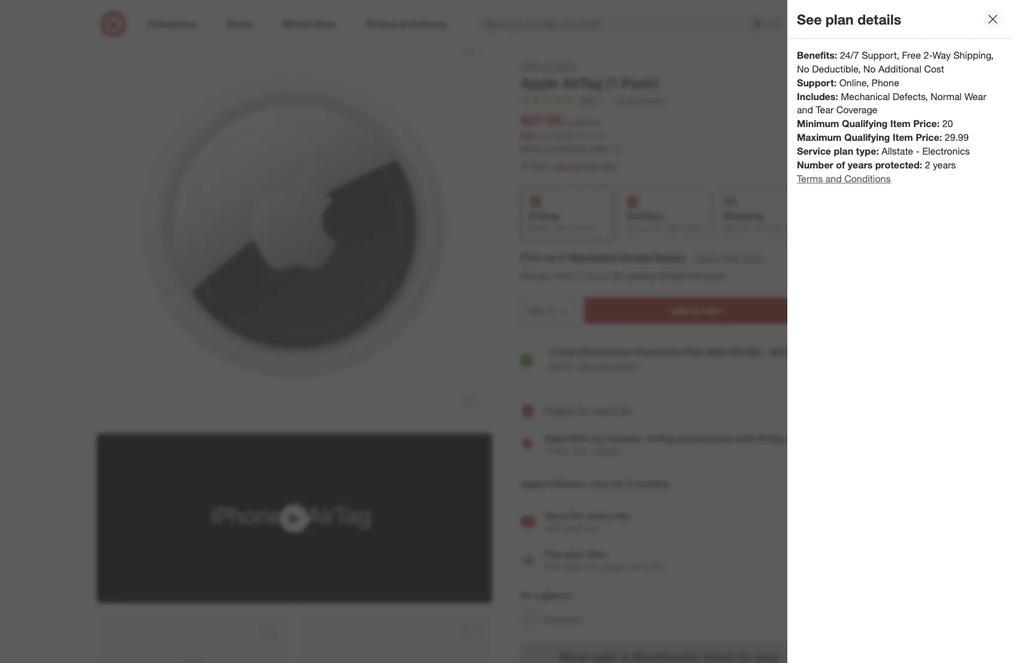Task type: describe. For each thing, give the bounding box(es) containing it.
terms
[[797, 172, 823, 184]]

when purchased online
[[521, 144, 610, 154]]

24/7
[[840, 49, 860, 61]]

phone
[[872, 77, 900, 89]]

at a glance
[[521, 589, 572, 601]]

add to cart button
[[584, 297, 808, 324]]

ready within 2 hours for pickup inside the store
[[521, 270, 725, 282]]

online
[[545, 446, 569, 456]]

$100
[[645, 562, 663, 572]]

number
[[797, 159, 834, 171]]

1 vertical spatial ready
[[521, 270, 548, 282]]

2 down 'manhattan'
[[579, 270, 584, 282]]

shop
[[521, 61, 541, 71]]

orders
[[600, 562, 624, 572]]

plan inside 2 year electronics protection plan ($20-$29.99) - allstate $3.50 · see plan details
[[595, 361, 611, 371]]

when
[[521, 144, 542, 154]]

add
[[671, 305, 689, 317]]

check other stores
[[694, 253, 765, 263]]

item
[[602, 161, 618, 171]]

electronics for /
[[127, 5, 168, 15]]

dec
[[769, 224, 781, 233]]

target / electronics
[[96, 5, 168, 15]]

delivery as soon as 12pm today
[[626, 210, 702, 233]]

with
[[735, 432, 754, 444]]

apple airtag (1 pack), 3 of 9 image
[[96, 613, 289, 663]]

heyday™
[[606, 432, 644, 444]]

at
[[557, 251, 566, 263]]

details inside dialog
[[858, 11, 902, 27]]

support:
[[797, 77, 837, 89]]

(
[[577, 132, 578, 141]]

on inside save 40% on heyday™ airtag accessories with airtag purchase online only ∙ details
[[592, 432, 603, 444]]

1 years from the left
[[848, 159, 873, 171]]

bluetooth button
[[521, 606, 581, 633]]

shipping get it by thu, dec 7
[[724, 210, 787, 233]]

pick up at manhattan herald square
[[521, 251, 686, 263]]

1 vertical spatial hours
[[587, 270, 611, 282]]

plan inside minimum qualifying item price: 20 maximum qualifying item price: 29.99 service plan type: allstate - electronics number of years protected: 2 years
[[834, 145, 854, 157]]

pick
[[521, 251, 540, 263]]

see inside 2 year electronics protection plan ($20-$29.99) - allstate $3.50 · see plan details
[[578, 361, 592, 371]]

terms and conditions link
[[797, 172, 891, 184]]

pickup ready within 2 hours
[[528, 210, 596, 233]]

deals element
[[521, 425, 916, 503]]

of
[[836, 159, 846, 171]]

allstate inside minimum qualifying item price: 20 maximum qualifying item price: 29.99 service plan type: allstate - electronics number of years protected: 2 years
[[882, 145, 914, 157]]

pickup
[[627, 270, 656, 282]]

check
[[694, 253, 718, 263]]

34 questions
[[615, 95, 665, 105]]

bluetooth
[[545, 614, 581, 624]]

plan
[[684, 346, 704, 358]]

1
[[549, 161, 553, 171]]

terms and conditions
[[797, 172, 891, 184]]

as
[[626, 224, 634, 233]]

every
[[587, 509, 611, 521]]

pay over time with affirm on orders over $100
[[545, 548, 663, 572]]

target link
[[96, 5, 119, 15]]

cart
[[703, 305, 722, 317]]

manhattan
[[569, 251, 618, 263]]

service
[[797, 145, 832, 157]]

($20-
[[707, 346, 729, 358]]

it
[[737, 224, 741, 233]]

the
[[687, 270, 701, 282]]

shipping
[[724, 210, 764, 222]]

herald
[[621, 251, 651, 263]]

maximum
[[797, 131, 842, 143]]

$3.50
[[549, 361, 570, 371]]

∙
[[589, 446, 591, 456]]

target
[[96, 5, 119, 15]]

support,
[[862, 49, 900, 61]]

add to cart
[[671, 305, 722, 317]]

within inside pickup ready within 2 hours
[[551, 224, 570, 233]]

thu,
[[753, 224, 767, 233]]

way
[[933, 49, 951, 61]]

2 horizontal spatial airtag
[[757, 432, 785, 444]]

see for see 1 deal for this item
[[531, 161, 546, 171]]

only
[[571, 446, 587, 456]]

0 vertical spatial item
[[891, 118, 911, 130]]

0 vertical spatial apple
[[553, 61, 575, 71]]

by
[[743, 224, 751, 233]]

coverage
[[837, 104, 878, 116]]

see 1 deal for this item
[[531, 161, 618, 171]]

0 vertical spatial qualifying
[[842, 118, 888, 130]]

1324 link
[[521, 94, 608, 109]]

apple airtag (1 pack), 4 of 9 image
[[299, 613, 492, 663]]

electronics for year
[[580, 346, 631, 358]]

1 vertical spatial price:
[[916, 131, 943, 143]]

search button
[[766, 11, 795, 40]]

hours inside pickup ready within 2 hours
[[578, 224, 596, 233]]

electronics inside minimum qualifying item price: 20 maximum qualifying item price: 29.99 service plan type: allstate - electronics number of years protected: 2 years
[[923, 145, 970, 157]]

see 1 deal for this item link
[[521, 158, 916, 175]]

1 vertical spatial item
[[893, 131, 913, 143]]

get
[[724, 224, 735, 233]]

2 years from the left
[[933, 159, 956, 171]]

ready inside pickup ready within 2 hours
[[528, 224, 549, 233]]

save for 40%
[[545, 432, 567, 444]]

and inside the mechanical defects, normal wear and tear coverage
[[797, 104, 814, 116]]

save 5% every day with redcard
[[545, 509, 630, 533]]

square
[[653, 251, 686, 263]]

2-
[[924, 49, 933, 61]]

1 vertical spatial apple
[[521, 74, 558, 91]]

What can we help you find? suggestions appear below search field
[[476, 11, 774, 37]]

electronics link
[[127, 5, 168, 15]]

2 inside pickup ready within 2 hours
[[572, 224, 576, 233]]

reg
[[564, 118, 574, 127]]

deductible,
[[812, 63, 861, 75]]



Task type: locate. For each thing, give the bounding box(es) containing it.
1 vertical spatial qualifying
[[845, 131, 891, 143]]

2 inside 2 year electronics protection plan ($20-$29.99) - allstate $3.50 · see plan details
[[549, 346, 555, 358]]

see plan details button
[[578, 360, 638, 372]]

1 horizontal spatial no
[[864, 63, 876, 75]]

soon
[[636, 224, 652, 233]]

%
[[586, 132, 593, 141]]

purchase
[[787, 432, 830, 444]]

for right eligible
[[578, 404, 590, 416]]

save for 5%
[[545, 509, 567, 521]]

0 vertical spatial plan
[[826, 11, 854, 27]]

2 right protected:
[[925, 159, 931, 171]]

1 vertical spatial on
[[588, 562, 598, 572]]

apple airtag (1 pack), 1 of 9 image
[[96, 28, 492, 424]]

0 vertical spatial electronics
[[127, 5, 168, 15]]

price: left 29.99
[[916, 131, 943, 143]]

-
[[916, 145, 920, 157], [763, 346, 767, 358]]

34
[[615, 95, 625, 105]]

for inside deals element
[[611, 478, 624, 490]]

1 vertical spatial with
[[545, 562, 561, 572]]

plan up of in the right of the page
[[834, 145, 854, 157]]

1 horizontal spatial airtag
[[647, 432, 675, 444]]

0 vertical spatial see
[[797, 11, 822, 27]]

airtag right with
[[757, 432, 785, 444]]

image gallery element
[[96, 28, 492, 663]]

tear
[[816, 104, 834, 116]]

plan right ·
[[595, 361, 611, 371]]

no up support:
[[797, 63, 810, 75]]

1 horizontal spatial -
[[916, 145, 920, 157]]

see plan details dialog
[[788, 0, 1013, 663]]

allstate right "$29.99)"
[[770, 346, 804, 358]]

save
[[540, 132, 555, 141]]

qualifying down coverage
[[842, 118, 888, 130]]

normal
[[931, 90, 962, 102]]

on inside pay over time with affirm on orders over $100
[[588, 562, 598, 572]]

with inside save 5% every day with redcard
[[545, 523, 561, 533]]

1 horizontal spatial details
[[858, 11, 902, 27]]

1 with from the top
[[545, 523, 561, 533]]

1 horizontal spatial electronics
[[580, 346, 631, 358]]

airtag right heyday™
[[647, 432, 675, 444]]

save
[[545, 432, 567, 444], [545, 509, 567, 521]]

electronics up see plan details 'button'
[[580, 346, 631, 358]]

0 horizontal spatial see
[[531, 161, 546, 171]]

apple left fitness+
[[521, 478, 547, 490]]

allstate up protected:
[[882, 145, 914, 157]]

0 vertical spatial within
[[551, 224, 570, 233]]

eligible
[[545, 404, 575, 416]]

apple fitness+ free for 3 months
[[521, 478, 669, 490]]

today
[[684, 224, 702, 233]]

save inside save 5% every day with redcard
[[545, 509, 567, 521]]

1 vertical spatial details
[[613, 361, 638, 371]]

)
[[604, 132, 606, 141]]

1 vertical spatial plan
[[834, 145, 854, 157]]

1 horizontal spatial and
[[826, 172, 842, 184]]

for left 3
[[611, 478, 624, 490]]

apple
[[553, 61, 575, 71], [521, 74, 558, 91], [521, 478, 547, 490]]

years down 29.99
[[933, 159, 956, 171]]

0 horizontal spatial and
[[797, 104, 814, 116]]

and down of in the right of the page
[[826, 172, 842, 184]]

2 year electronics protection plan ($20-$29.99) - allstate $3.50 · see plan details
[[549, 346, 804, 372]]

defects,
[[893, 90, 928, 102]]

electronics right the / on the top left
[[127, 5, 168, 15]]

see for see plan details
[[797, 11, 822, 27]]

electronics inside 2 year electronics protection plan ($20-$29.99) - allstate $3.50 · see plan details
[[580, 346, 631, 358]]

- right "$29.99)"
[[763, 346, 767, 358]]

day
[[614, 509, 630, 521]]

10
[[578, 132, 586, 141]]

save up the online
[[545, 432, 567, 444]]

0 horizontal spatial electronics
[[127, 5, 168, 15]]

item down the mechanical defects, normal wear and tear coverage
[[891, 118, 911, 130]]

0 vertical spatial with
[[545, 523, 561, 533]]

type:
[[856, 145, 879, 157]]

item up protected:
[[893, 131, 913, 143]]

details button
[[594, 444, 620, 458]]

0 horizontal spatial allstate
[[770, 346, 804, 358]]

details
[[594, 446, 620, 456]]

0 vertical spatial on
[[592, 432, 603, 444]]

1 vertical spatial over
[[626, 562, 643, 572]]

online
[[587, 144, 610, 154]]

affirm
[[564, 562, 586, 572]]

redcard
[[564, 523, 597, 533]]

time
[[586, 548, 606, 560]]

deal
[[556, 161, 571, 171]]

minimum
[[797, 118, 840, 130]]

- inside 2 year electronics protection plan ($20-$29.99) - allstate $3.50 · see plan details
[[763, 346, 767, 358]]

0 vertical spatial allstate
[[882, 145, 914, 157]]

benefits:
[[797, 49, 838, 61]]

1 save from the top
[[545, 432, 567, 444]]

2 vertical spatial plan
[[595, 361, 611, 371]]

protection
[[634, 346, 682, 358]]

1 horizontal spatial allstate
[[882, 145, 914, 157]]

years down type:
[[848, 159, 873, 171]]

5%
[[569, 509, 584, 521]]

1 vertical spatial and
[[826, 172, 842, 184]]

and down includes:
[[797, 104, 814, 116]]

within down pickup at the right of page
[[551, 224, 570, 233]]

2 vertical spatial electronics
[[580, 346, 631, 358]]

hours down pick up at manhattan herald square
[[587, 270, 611, 282]]

40%
[[569, 432, 589, 444]]

airtag up 1324
[[562, 74, 602, 91]]

eligible for registries
[[545, 404, 632, 416]]

allstate inside 2 year electronics protection plan ($20-$29.99) - allstate $3.50 · see plan details
[[770, 346, 804, 358]]

no down support,
[[864, 63, 876, 75]]

on up details
[[592, 432, 603, 444]]

for
[[574, 161, 584, 171], [613, 270, 625, 282], [578, 404, 590, 416], [611, 478, 624, 490]]

years
[[848, 159, 873, 171], [933, 159, 956, 171]]

accessories
[[677, 432, 732, 444]]

details inside 2 year electronics protection plan ($20-$29.99) - allstate $3.50 · see plan details
[[613, 361, 638, 371]]

details down protection
[[613, 361, 638, 371]]

for down manhattan herald square 'button'
[[613, 270, 625, 282]]

2 with from the top
[[545, 562, 561, 572]]

2 horizontal spatial electronics
[[923, 145, 970, 157]]

0 horizontal spatial years
[[848, 159, 873, 171]]

airtag for heyday™
[[647, 432, 675, 444]]

details up support,
[[858, 11, 902, 27]]

at
[[521, 589, 530, 601]]

sale
[[521, 130, 538, 141]]

to
[[692, 305, 701, 317]]

save inside save 40% on heyday™ airtag accessories with airtag purchase online only ∙ details
[[545, 432, 567, 444]]

free
[[591, 478, 609, 490]]

0 horizontal spatial no
[[797, 63, 810, 75]]

includes:
[[797, 90, 839, 102]]

over left $100
[[626, 562, 643, 572]]

hours
[[578, 224, 596, 233], [587, 270, 611, 282]]

see inside dialog
[[797, 11, 822, 27]]

hours up 'manhattan'
[[578, 224, 596, 233]]

a
[[533, 589, 539, 601]]

apple inside deals element
[[521, 478, 547, 490]]

·
[[572, 360, 575, 372]]

0 horizontal spatial airtag
[[562, 74, 602, 91]]

1 no from the left
[[797, 63, 810, 75]]

2 save from the top
[[545, 509, 567, 521]]

search
[[766, 19, 795, 31]]

free
[[902, 49, 921, 61]]

mechanical
[[841, 90, 890, 102]]

other
[[720, 253, 740, 263]]

wear
[[965, 90, 987, 102]]

apple down the all
[[521, 74, 558, 91]]

2 left year
[[549, 346, 555, 358]]

24/7 support, free 2-way shipping, no deductible, no additional cost
[[797, 49, 994, 75]]

1 horizontal spatial years
[[933, 159, 956, 171]]

price: left 20
[[914, 118, 940, 130]]

see left the 1
[[531, 161, 546, 171]]

0 vertical spatial ready
[[528, 224, 549, 233]]

0 horizontal spatial over
[[564, 548, 584, 560]]

with up pay
[[545, 523, 561, 533]]

on down time
[[588, 562, 598, 572]]

1 vertical spatial electronics
[[923, 145, 970, 157]]

apple right the all
[[553, 61, 575, 71]]

save left the 5%
[[545, 509, 567, 521]]

2 no from the left
[[864, 63, 876, 75]]

airtag for apple
[[562, 74, 602, 91]]

None checkbox
[[521, 354, 533, 366]]

0 vertical spatial -
[[916, 145, 920, 157]]

1 vertical spatial see
[[531, 161, 546, 171]]

with inside pay over time with affirm on orders over $100
[[545, 562, 561, 572]]

- inside minimum qualifying item price: 20 maximum qualifying item price: 29.99 service plan type: allstate - electronics number of years protected: 2 years
[[916, 145, 920, 157]]

electronics down 29.99
[[923, 145, 970, 157]]

/
[[122, 5, 124, 15]]

0 vertical spatial over
[[564, 548, 584, 560]]

2 vertical spatial see
[[578, 361, 592, 371]]

shipping,
[[954, 49, 994, 61]]

1324
[[577, 95, 596, 106]]

2.99
[[561, 132, 575, 141]]

plan up 24/7
[[826, 11, 854, 27]]

1 vertical spatial -
[[763, 346, 767, 358]]

all
[[543, 61, 551, 71]]

2 vertical spatial apple
[[521, 478, 547, 490]]

this
[[586, 161, 600, 171]]

20
[[943, 118, 953, 130]]

ready down pickup at the right of page
[[528, 224, 549, 233]]

ready down pick
[[521, 270, 548, 282]]

2 horizontal spatial see
[[797, 11, 822, 27]]

0 horizontal spatial -
[[763, 346, 767, 358]]

0 vertical spatial price:
[[914, 118, 940, 130]]

registries
[[592, 404, 632, 416]]

for left this
[[574, 161, 584, 171]]

0 vertical spatial details
[[858, 11, 902, 27]]

within down at
[[551, 270, 576, 282]]

qualifying up type:
[[845, 131, 891, 143]]

2 inside minimum qualifying item price: 20 maximum qualifying item price: 29.99 service plan type: allstate - electronics number of years protected: 2 years
[[925, 159, 931, 171]]

34 questions link
[[610, 94, 665, 108]]

save 40% on heyday™ airtag accessories with airtag purchase link
[[545, 432, 830, 444]]

year
[[557, 346, 578, 358]]

1 horizontal spatial see
[[578, 361, 592, 371]]

0 vertical spatial save
[[545, 432, 567, 444]]

allstate
[[882, 145, 914, 157], [770, 346, 804, 358]]

1 horizontal spatial over
[[626, 562, 643, 572]]

- up protected:
[[916, 145, 920, 157]]

1 vertical spatial within
[[551, 270, 576, 282]]

delivery
[[626, 210, 663, 222]]

see right ·
[[578, 361, 592, 371]]

up
[[543, 251, 555, 263]]

as
[[654, 224, 662, 233]]

2 up 'manhattan'
[[572, 224, 576, 233]]

0 vertical spatial hours
[[578, 224, 596, 233]]

2
[[925, 159, 931, 171], [572, 224, 576, 233], [579, 270, 584, 282], [549, 346, 555, 358]]

fitness+
[[550, 478, 588, 490]]

apple airtag (1 pack), 2 of 9, play video image
[[96, 433, 492, 603]]

$27.00 reg $29.99 sale save $ 2.99 ( 10 % off )
[[521, 111, 606, 141]]

1 vertical spatial save
[[545, 509, 567, 521]]

store
[[703, 270, 725, 282]]

inside
[[659, 270, 684, 282]]

0 horizontal spatial details
[[613, 361, 638, 371]]

airtag inside shop all apple apple airtag (1 pack)
[[562, 74, 602, 91]]

over up affirm
[[564, 548, 584, 560]]

$29.99)
[[729, 346, 761, 358]]

protected:
[[876, 159, 923, 171]]

0 vertical spatial and
[[797, 104, 814, 116]]

advertisement region
[[521, 642, 916, 663]]

see right search
[[797, 11, 822, 27]]

save 40% on heyday™ airtag accessories with airtag purchase online only ∙ details
[[545, 432, 830, 456]]

1 vertical spatial allstate
[[770, 346, 804, 358]]

within
[[551, 224, 570, 233], [551, 270, 576, 282]]

and
[[797, 104, 814, 116], [826, 172, 842, 184]]

stores
[[742, 253, 765, 263]]

support: online, phone
[[797, 77, 900, 89]]

with down pay
[[545, 562, 561, 572]]

3
[[627, 478, 632, 490]]



Task type: vqa. For each thing, say whether or not it's contained in the screenshot.


